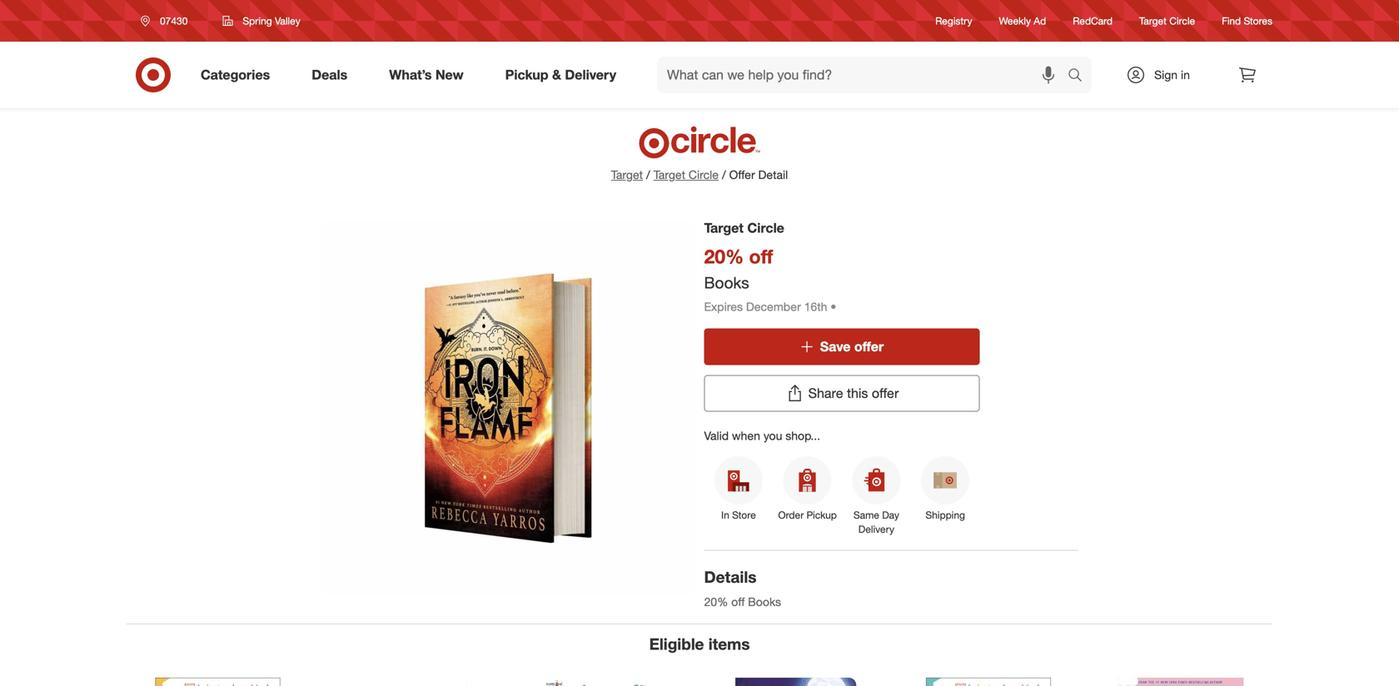 Task type: describe. For each thing, give the bounding box(es) containing it.
target / target circle / offer detail
[[611, 167, 788, 182]]

•
[[831, 300, 837, 314]]

share this offer button
[[704, 375, 980, 412]]

1 / from the left
[[646, 167, 650, 182]]

sign in
[[1155, 67, 1190, 82]]

07430
[[160, 15, 188, 27]]

target down offer
[[704, 220, 744, 236]]

1 vertical spatial pickup
[[807, 509, 837, 522]]

target link
[[611, 167, 643, 182]]

redcard link
[[1073, 14, 1113, 28]]

16th
[[804, 300, 828, 314]]

day
[[882, 509, 900, 522]]

when
[[732, 429, 761, 443]]

shipping
[[926, 509, 965, 522]]

off inside "details 20% off books"
[[732, 595, 745, 609]]

registry link
[[936, 14, 973, 28]]

search
[[1060, 68, 1101, 85]]

store
[[732, 509, 756, 522]]

delivery for day
[[859, 523, 895, 536]]

sign
[[1155, 67, 1178, 82]]

detail
[[759, 167, 788, 182]]

pickup & delivery link
[[491, 57, 637, 93]]

in
[[1181, 67, 1190, 82]]

share
[[809, 385, 843, 402]]

off inside 20% off books expires december 16th •
[[749, 245, 773, 268]]

07430 button
[[130, 6, 205, 36]]

in store
[[721, 509, 756, 522]]

new
[[436, 67, 464, 83]]

2 / from the left
[[722, 167, 726, 182]]

registry
[[936, 15, 973, 27]]

1 horizontal spatial target circle link
[[1140, 14, 1196, 28]]

offer
[[729, 167, 755, 182]]

deals
[[312, 67, 348, 83]]

weekly
[[999, 15, 1031, 27]]

books inside "details 20% off books"
[[748, 595, 781, 609]]

categories
[[201, 67, 270, 83]]

details
[[704, 568, 757, 587]]

20% inside 20% off books expires december 16th •
[[704, 245, 744, 268]]

delivery for &
[[565, 67, 616, 83]]

valid when you shop...
[[704, 429, 821, 443]]

categories link
[[187, 57, 291, 93]]

what's new
[[389, 67, 464, 83]]

order pickup
[[778, 509, 837, 522]]

2 horizontal spatial circle
[[1170, 15, 1196, 27]]

offer inside button
[[872, 385, 899, 402]]

pickup & delivery
[[505, 67, 616, 83]]

items
[[709, 635, 750, 654]]

share this offer
[[809, 385, 899, 402]]

save offer button
[[704, 329, 980, 365]]

0 vertical spatial target circle
[[1140, 15, 1196, 27]]

december
[[746, 300, 801, 314]]

this
[[847, 385, 868, 402]]

1 vertical spatial target circle link
[[654, 167, 719, 183]]

1 vertical spatial target circle
[[704, 220, 785, 236]]



Task type: locate. For each thing, give the bounding box(es) containing it.
1 vertical spatial offer
[[872, 385, 899, 402]]

1 vertical spatial delivery
[[859, 523, 895, 536]]

0 horizontal spatial target circle link
[[654, 167, 719, 183]]

pickup right order
[[807, 509, 837, 522]]

circle
[[1170, 15, 1196, 27], [689, 167, 719, 182], [748, 220, 785, 236]]

1 vertical spatial books
[[748, 595, 781, 609]]

expires
[[704, 300, 743, 314]]

deals link
[[298, 57, 368, 93]]

books down details
[[748, 595, 781, 609]]

What can we help you find? suggestions appear below search field
[[657, 57, 1072, 93]]

what's
[[389, 67, 432, 83]]

target circle logo image
[[636, 125, 763, 160]]

weekly ad link
[[999, 14, 1046, 28]]

spring
[[243, 15, 272, 27]]

order
[[778, 509, 804, 522]]

1 vertical spatial 20%
[[704, 595, 728, 609]]

offer right save
[[855, 339, 884, 355]]

offer inside button
[[855, 339, 884, 355]]

valley
[[275, 15, 300, 27]]

what's new link
[[375, 57, 485, 93]]

weekly ad
[[999, 15, 1046, 27]]

20% inside "details 20% off books"
[[704, 595, 728, 609]]

2 vertical spatial circle
[[748, 220, 785, 236]]

1 vertical spatial circle
[[689, 167, 719, 182]]

20% off books expires december 16th •
[[704, 245, 837, 314]]

target right the target link
[[654, 167, 686, 182]]

stores
[[1244, 15, 1273, 27]]

target left target circle button
[[611, 167, 643, 182]]

1 horizontal spatial target circle
[[1140, 15, 1196, 27]]

eligible items
[[649, 635, 750, 654]]

find
[[1222, 15, 1241, 27]]

20%
[[704, 245, 744, 268], [704, 595, 728, 609]]

/ right the target link
[[646, 167, 650, 182]]

20% down details
[[704, 595, 728, 609]]

target circle link up sign
[[1140, 14, 1196, 28]]

1 horizontal spatial off
[[749, 245, 773, 268]]

1 vertical spatial off
[[732, 595, 745, 609]]

books up expires
[[704, 273, 749, 292]]

delivery inside same day delivery
[[859, 523, 895, 536]]

1 horizontal spatial /
[[722, 167, 726, 182]]

shop...
[[786, 429, 821, 443]]

offer
[[855, 339, 884, 355], [872, 385, 899, 402]]

books
[[704, 273, 749, 292], [748, 595, 781, 609]]

spring valley button
[[212, 6, 311, 36]]

target circle button
[[654, 167, 719, 183]]

circle down target circle logo
[[689, 167, 719, 182]]

0 vertical spatial 20%
[[704, 245, 744, 268]]

save
[[820, 339, 851, 355]]

target circle
[[1140, 15, 1196, 27], [704, 220, 785, 236]]

search button
[[1060, 57, 1101, 97]]

0 horizontal spatial pickup
[[505, 67, 549, 83]]

delivery down same
[[859, 523, 895, 536]]

1 horizontal spatial pickup
[[807, 509, 837, 522]]

in
[[721, 509, 730, 522]]

delivery right &
[[565, 67, 616, 83]]

/ left offer
[[722, 167, 726, 182]]

0 vertical spatial circle
[[1170, 15, 1196, 27]]

&
[[552, 67, 561, 83]]

pickup
[[505, 67, 549, 83], [807, 509, 837, 522]]

eligible
[[649, 635, 704, 654]]

spring valley
[[243, 15, 300, 27]]

1 horizontal spatial circle
[[748, 220, 785, 236]]

0 horizontal spatial target circle
[[704, 220, 785, 236]]

0 vertical spatial pickup
[[505, 67, 549, 83]]

off down details
[[732, 595, 745, 609]]

circle up 20% off books expires december 16th • at the right of page
[[748, 220, 785, 236]]

same day delivery
[[854, 509, 900, 536]]

books inside 20% off books expires december 16th •
[[704, 273, 749, 292]]

0 vertical spatial off
[[749, 245, 773, 268]]

0 vertical spatial books
[[704, 273, 749, 292]]

target up the "sign in" link
[[1140, 15, 1167, 27]]

1 horizontal spatial delivery
[[859, 523, 895, 536]]

redcard
[[1073, 15, 1113, 27]]

target circle up sign
[[1140, 15, 1196, 27]]

target circle down offer
[[704, 220, 785, 236]]

pickup left &
[[505, 67, 549, 83]]

circle left find
[[1170, 15, 1196, 27]]

offer right "this"
[[872, 385, 899, 402]]

0 horizontal spatial /
[[646, 167, 650, 182]]

ad
[[1034, 15, 1046, 27]]

off up the 'december'
[[749, 245, 773, 268]]

save offer
[[820, 339, 884, 355]]

target circle link down target circle logo
[[654, 167, 719, 183]]

off
[[749, 245, 773, 268], [732, 595, 745, 609]]

0 vertical spatial target circle link
[[1140, 14, 1196, 28]]

sign in link
[[1112, 57, 1216, 93]]

1 20% from the top
[[704, 245, 744, 268]]

target circle link
[[1140, 14, 1196, 28], [654, 167, 719, 183]]

0 horizontal spatial off
[[732, 595, 745, 609]]

you
[[764, 429, 783, 443]]

valid
[[704, 429, 729, 443]]

same
[[854, 509, 880, 522]]

target
[[1140, 15, 1167, 27], [611, 167, 643, 182], [654, 167, 686, 182], [704, 220, 744, 236]]

0 vertical spatial delivery
[[565, 67, 616, 83]]

2 20% from the top
[[704, 595, 728, 609]]

/
[[646, 167, 650, 182], [722, 167, 726, 182]]

find stores link
[[1222, 14, 1273, 28]]

delivery
[[565, 67, 616, 83], [859, 523, 895, 536]]

details 20% off books
[[704, 568, 781, 609]]

20% up expires
[[704, 245, 744, 268]]

find stores
[[1222, 15, 1273, 27]]

0 horizontal spatial circle
[[689, 167, 719, 182]]

0 vertical spatial offer
[[855, 339, 884, 355]]

0 horizontal spatial delivery
[[565, 67, 616, 83]]



Task type: vqa. For each thing, say whether or not it's contained in the screenshot.
Save offer button
yes



